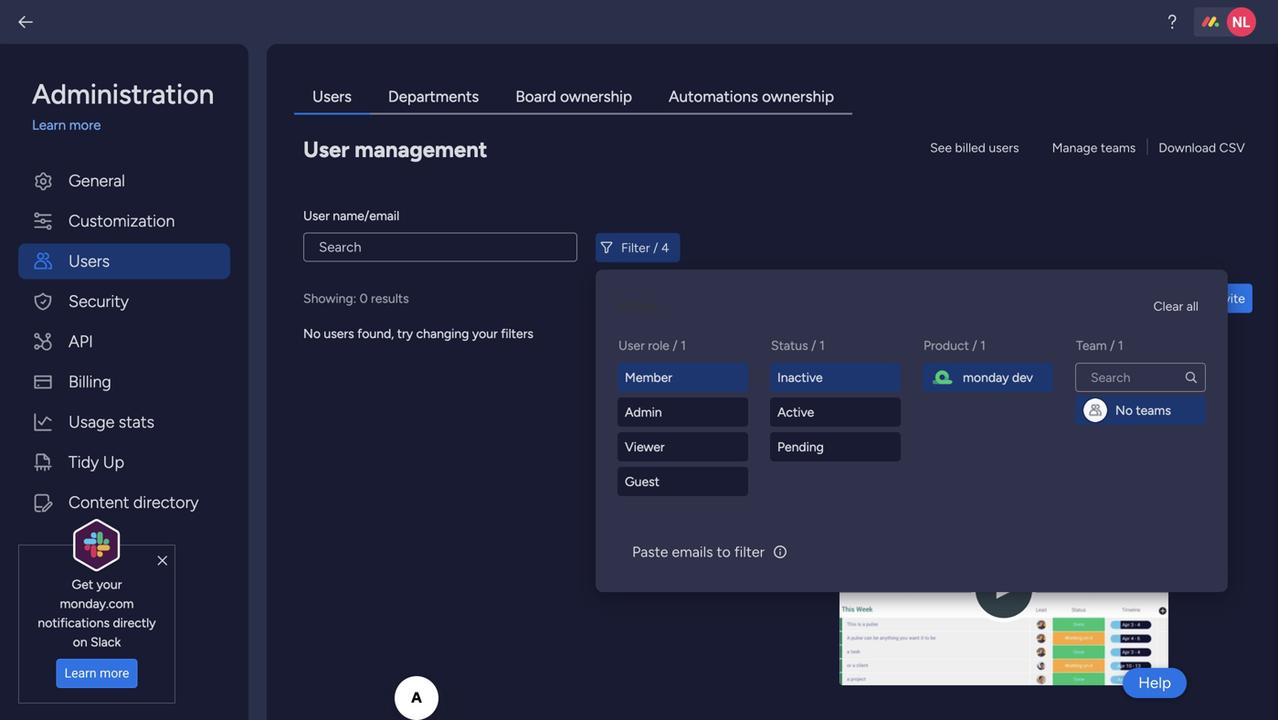 Task type: locate. For each thing, give the bounding box(es) containing it.
1 vertical spatial user
[[303, 208, 330, 223]]

0 horizontal spatial no
[[303, 326, 321, 341]]

user down users link
[[303, 136, 350, 163]]

monday dev button
[[923, 363, 1054, 392]]

tidy up button
[[18, 445, 230, 480]]

1 1 from the left
[[681, 338, 686, 353]]

on
[[73, 634, 87, 650]]

emails
[[672, 543, 713, 561]]

users
[[989, 140, 1020, 155], [324, 326, 354, 341]]

content directory
[[69, 493, 199, 512]]

1 vertical spatial no
[[1116, 403, 1133, 418]]

content
[[69, 493, 129, 512]]

help button
[[1123, 668, 1187, 698]]

user for user role / 1
[[619, 338, 645, 353]]

tidy up
[[69, 452, 124, 472]]

0 horizontal spatial users
[[69, 251, 110, 271]]

security button
[[18, 284, 230, 319]]

user for user management
[[303, 136, 350, 163]]

/ inside dropdown button
[[654, 240, 659, 255]]

name/email
[[333, 208, 400, 223]]

1 ownership from the left
[[560, 87, 632, 106]]

0 vertical spatial users
[[989, 140, 1020, 155]]

users down the showing:
[[324, 326, 354, 341]]

pending
[[778, 439, 824, 455]]

dapulse x slim image
[[158, 553, 167, 569]]

/ right status
[[812, 338, 817, 353]]

0 vertical spatial users
[[313, 87, 352, 106]]

active button
[[771, 398, 901, 427]]

monday dev
[[963, 370, 1034, 385]]

/ for product
[[973, 338, 978, 353]]

1 vertical spatial learn
[[65, 666, 97, 681]]

monday
[[963, 370, 1009, 385]]

0 vertical spatial user
[[303, 136, 350, 163]]

ownership right automations
[[762, 87, 835, 106]]

1 horizontal spatial users
[[313, 87, 352, 106]]

help
[[1139, 674, 1172, 692]]

your left filters at top
[[472, 326, 498, 341]]

board ownership
[[516, 87, 632, 106]]

0 horizontal spatial ownership
[[560, 87, 632, 106]]

users
[[313, 87, 352, 106], [69, 251, 110, 271]]

team / 1
[[1077, 338, 1124, 353]]

no users found, try changing your filters
[[303, 326, 534, 341]]

no inside button
[[1116, 403, 1133, 418]]

1 vertical spatial users
[[324, 326, 354, 341]]

3 1 from the left
[[981, 338, 986, 353]]

learn inside administration learn more
[[32, 117, 66, 133]]

/
[[654, 240, 659, 255], [673, 338, 678, 353], [812, 338, 817, 353], [973, 338, 978, 353], [1111, 338, 1116, 353]]

/ for status
[[812, 338, 817, 353]]

ownership for board ownership
[[560, 87, 632, 106]]

no
[[303, 326, 321, 341], [1116, 403, 1133, 418]]

2 1 from the left
[[820, 338, 825, 353]]

learn
[[32, 117, 66, 133], [65, 666, 97, 681]]

1 right role
[[681, 338, 686, 353]]

1 horizontal spatial ownership
[[762, 87, 835, 106]]

filter
[[622, 240, 650, 255]]

1 vertical spatial users
[[69, 251, 110, 271]]

clear all
[[1154, 298, 1199, 314]]

learn down on
[[65, 666, 97, 681]]

learn inside button
[[65, 666, 97, 681]]

learn down administration
[[32, 117, 66, 133]]

manage teams button
[[1045, 133, 1144, 162]]

customization button
[[18, 203, 230, 239]]

dev
[[1013, 370, 1034, 385]]

paste
[[633, 543, 669, 561]]

changing
[[416, 326, 469, 341]]

1 for status / 1
[[820, 338, 825, 353]]

/ for filter
[[654, 240, 659, 255]]

your
[[472, 326, 498, 341], [97, 577, 122, 592]]

1 horizontal spatial users
[[989, 140, 1020, 155]]

general button
[[18, 163, 230, 199]]

guest
[[625, 474, 660, 489]]

departments link
[[370, 80, 498, 115]]

more down slack at the left bottom
[[100, 666, 129, 681]]

1 vertical spatial your
[[97, 577, 122, 592]]

users up user management
[[313, 87, 352, 106]]

product / 1
[[924, 338, 986, 353]]

no down search search field
[[1116, 403, 1133, 418]]

no down the showing:
[[303, 326, 321, 341]]

automations ownership link
[[651, 80, 853, 115]]

clear all button
[[1147, 292, 1207, 321]]

your up 'monday.com'
[[97, 577, 122, 592]]

1 vertical spatial teams
[[1136, 403, 1172, 418]]

1 right status
[[820, 338, 825, 353]]

filter
[[735, 543, 765, 561]]

4
[[662, 240, 670, 255]]

invite
[[1214, 291, 1246, 306]]

api button
[[18, 324, 230, 360]]

filter / 4 button
[[596, 233, 681, 262]]

1 up monday
[[981, 338, 986, 353]]

2 vertical spatial user
[[619, 338, 645, 353]]

0 vertical spatial learn
[[32, 117, 66, 133]]

paste emails to filter button
[[618, 534, 803, 570]]

user left name/email
[[303, 208, 330, 223]]

stats
[[119, 412, 154, 432]]

csv
[[1220, 140, 1246, 155]]

users inside button
[[69, 251, 110, 271]]

2 ownership from the left
[[762, 87, 835, 106]]

None search field
[[1076, 363, 1207, 392]]

teams down search search field
[[1136, 403, 1172, 418]]

try
[[397, 326, 413, 341]]

general
[[69, 171, 125, 191]]

v2 surface invite image
[[1194, 292, 1207, 305]]

users right billed
[[989, 140, 1020, 155]]

no for no teams
[[1116, 403, 1133, 418]]

teams for manage teams
[[1101, 140, 1136, 155]]

see
[[931, 140, 952, 155]]

teams
[[1101, 140, 1136, 155], [1136, 403, 1172, 418]]

get your monday.com notifications directly on slack
[[38, 577, 156, 650]]

0 horizontal spatial your
[[97, 577, 122, 592]]

0 vertical spatial no
[[303, 326, 321, 341]]

user left role
[[619, 338, 645, 353]]

viewer
[[625, 439, 665, 455]]

noah lott image
[[1228, 7, 1257, 37]]

api
[[69, 332, 93, 351]]

1 horizontal spatial your
[[472, 326, 498, 341]]

1 horizontal spatial no
[[1116, 403, 1133, 418]]

user role / 1
[[619, 338, 686, 353]]

directory
[[133, 493, 199, 512]]

4 1 from the left
[[1119, 338, 1124, 353]]

automations ownership
[[669, 87, 835, 106]]

notifications
[[38, 615, 110, 631]]

teams right manage
[[1101, 140, 1136, 155]]

0 vertical spatial teams
[[1101, 140, 1136, 155]]

more inside administration learn more
[[69, 117, 101, 133]]

product
[[924, 338, 970, 353]]

results
[[371, 291, 409, 306]]

to
[[717, 543, 731, 561]]

0 vertical spatial more
[[69, 117, 101, 133]]

/ right product
[[973, 338, 978, 353]]

1 right team
[[1119, 338, 1124, 353]]

1 vertical spatial more
[[100, 666, 129, 681]]

/ left the '4'
[[654, 240, 659, 255]]

board
[[516, 87, 557, 106]]

0 vertical spatial your
[[472, 326, 498, 341]]

/ right team
[[1111, 338, 1116, 353]]

filter / 4
[[622, 240, 670, 255]]

users up security
[[69, 251, 110, 271]]

learn more button
[[56, 659, 137, 688]]

teams for no teams
[[1136, 403, 1172, 418]]

more down administration
[[69, 117, 101, 133]]

users button
[[18, 244, 230, 279]]

ownership inside "link"
[[560, 87, 632, 106]]

search image
[[1185, 370, 1199, 385]]

user for user name/email
[[303, 208, 330, 223]]

ownership right board
[[560, 87, 632, 106]]



Task type: vqa. For each thing, say whether or not it's contained in the screenshot.
1 associated with Team / 1
yes



Task type: describe. For each thing, give the bounding box(es) containing it.
up
[[103, 452, 124, 472]]

learn more link
[[32, 115, 230, 136]]

showing: 0 results
[[303, 291, 409, 306]]

board ownership link
[[498, 80, 651, 115]]

paste emails to filter
[[633, 543, 765, 561]]

status / 1
[[771, 338, 825, 353]]

0 horizontal spatial users
[[324, 326, 354, 341]]

slack
[[91, 634, 121, 650]]

no teams
[[1116, 403, 1172, 418]]

tidy
[[69, 452, 99, 472]]

active
[[778, 404, 815, 420]]

automations
[[669, 87, 759, 106]]

directly
[[113, 615, 156, 631]]

get
[[72, 577, 93, 592]]

ownership for automations ownership
[[762, 87, 835, 106]]

customization
[[69, 211, 175, 231]]

/ right role
[[673, 338, 678, 353]]

member button
[[618, 363, 749, 392]]

departments
[[388, 87, 479, 106]]

your inside get your monday.com notifications directly on slack
[[97, 577, 122, 592]]

team
[[1077, 338, 1107, 353]]

role
[[648, 338, 670, 353]]

pending button
[[771, 432, 901, 462]]

user name/email
[[303, 208, 400, 223]]

Search search field
[[1076, 363, 1207, 392]]

inactive button
[[771, 363, 901, 392]]

status
[[771, 338, 809, 353]]

security
[[69, 292, 129, 311]]

no teams button
[[1076, 396, 1207, 425]]

learn more
[[65, 666, 129, 681]]

usage stats button
[[18, 404, 230, 440]]

filters
[[501, 326, 534, 341]]

help image
[[1164, 13, 1182, 31]]

content directory button
[[18, 485, 230, 521]]

usage
[[69, 412, 115, 432]]

invite button
[[1186, 284, 1253, 313]]

more inside button
[[100, 666, 129, 681]]

administration learn more
[[32, 78, 214, 133]]

management
[[355, 136, 488, 163]]

admin button
[[618, 398, 749, 427]]

see billed users button
[[923, 133, 1027, 162]]

found,
[[357, 326, 394, 341]]

inactive
[[778, 370, 823, 385]]

billing
[[69, 372, 111, 392]]

Search text field
[[303, 233, 578, 262]]

back to workspace image
[[16, 13, 35, 31]]

download csv
[[1159, 140, 1246, 155]]

no for no users found, try changing your filters
[[303, 326, 321, 341]]

users inside button
[[989, 140, 1020, 155]]

manage
[[1053, 140, 1098, 155]]

administration
[[32, 78, 214, 111]]

1 for product / 1
[[981, 338, 986, 353]]

billing button
[[18, 364, 230, 400]]

usage stats
[[69, 412, 154, 432]]

1 for team / 1
[[1119, 338, 1124, 353]]

see billed users
[[931, 140, 1020, 155]]

clear
[[1154, 298, 1184, 314]]

all
[[1187, 298, 1199, 314]]

download csv button
[[1152, 133, 1253, 162]]

download
[[1159, 140, 1217, 155]]

/ for team
[[1111, 338, 1116, 353]]

member
[[625, 370, 673, 385]]

monday.com
[[60, 596, 134, 611]]

viewer button
[[618, 432, 749, 462]]

guest button
[[618, 467, 749, 496]]

manage teams
[[1053, 140, 1136, 155]]

0
[[360, 291, 368, 306]]

users link
[[294, 80, 370, 115]]

admin
[[625, 404, 662, 420]]

billed
[[956, 140, 986, 155]]



